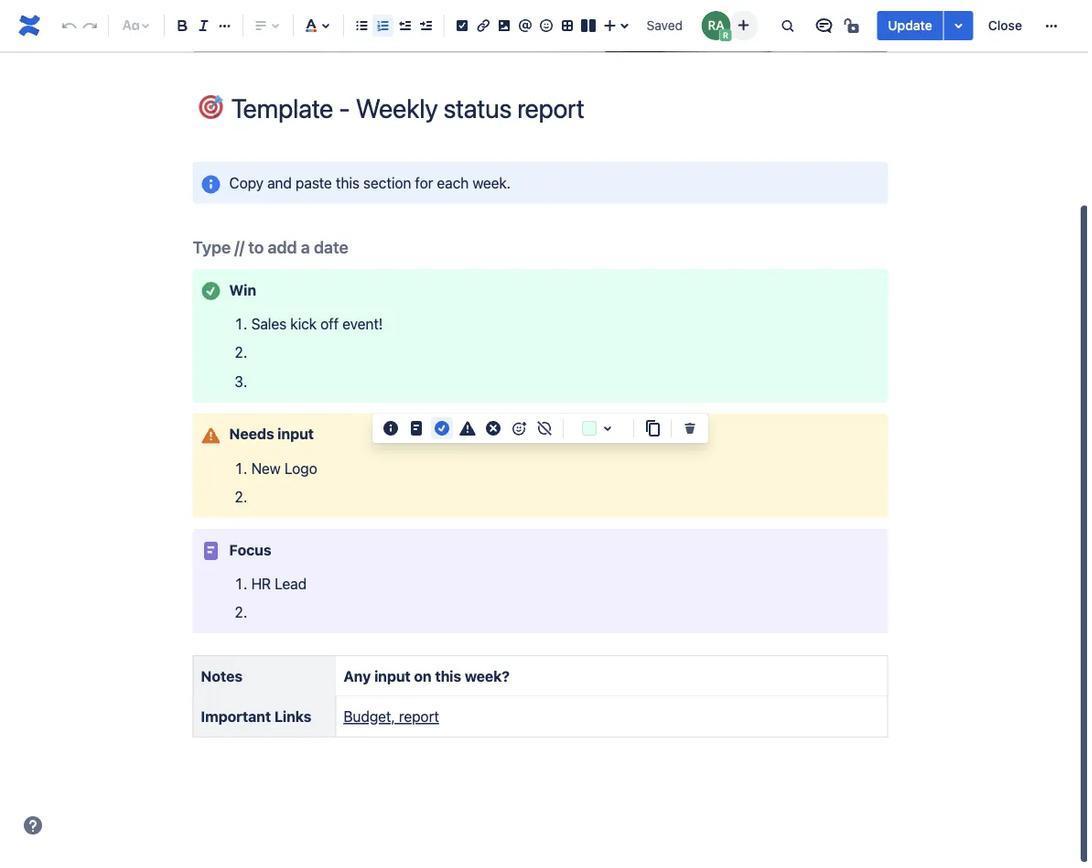 Task type: vqa. For each thing, say whether or not it's contained in the screenshot.
Remove Icon
yes



Task type: describe. For each thing, give the bounding box(es) containing it.
each
[[437, 174, 469, 191]]

notes
[[201, 668, 243, 685]]

layouts image
[[578, 15, 600, 37]]

close
[[989, 18, 1023, 33]]

ruby anderson image
[[702, 11, 731, 40]]

event!
[[343, 315, 383, 333]]

panel success image
[[200, 280, 222, 302]]

logo
[[285, 460, 317, 477]]

sales
[[251, 315, 287, 333]]

italic ⌘i image
[[193, 15, 215, 37]]

invite to edit image
[[733, 14, 755, 36]]

budget,
[[344, 708, 395, 726]]

error image
[[483, 418, 505, 440]]

week?
[[465, 668, 510, 685]]

new logo
[[251, 460, 317, 477]]

info image
[[380, 418, 402, 440]]

kick
[[291, 315, 317, 333]]

numbered list ⌘⇧7 image
[[372, 15, 394, 37]]

background color image
[[597, 418, 619, 440]]

success image
[[431, 418, 453, 440]]

copy image
[[642, 418, 664, 440]]

no restrictions image
[[843, 15, 865, 37]]

copy and paste this section for each week.
[[229, 174, 511, 191]]

sales kick off event!
[[251, 315, 383, 333]]

table image
[[557, 15, 579, 37]]

focus
[[229, 541, 272, 558]]

this for paste
[[336, 174, 360, 191]]

find and replace image
[[777, 15, 799, 37]]

input for any
[[375, 668, 411, 685]]

panel info image
[[200, 173, 222, 195]]

more formatting image
[[214, 15, 236, 37]]

close button
[[978, 11, 1034, 40]]

comment icon image
[[814, 15, 836, 37]]

copy
[[229, 174, 264, 191]]

mention image
[[515, 15, 537, 37]]

Give this page a title text field
[[231, 93, 889, 124]]

win
[[229, 281, 257, 298]]

needs input
[[229, 425, 314, 443]]

important
[[201, 708, 271, 726]]

link image
[[472, 15, 494, 37]]

and
[[267, 174, 292, 191]]



Task type: locate. For each thing, give the bounding box(es) containing it.
any input on this week?
[[344, 668, 510, 685]]

this right paste
[[336, 174, 360, 191]]

off
[[321, 315, 339, 333]]

panel note image
[[200, 540, 222, 562]]

hr lead
[[251, 575, 307, 593]]

this for on
[[435, 668, 462, 685]]

week.
[[473, 174, 511, 191]]

adjust update settings image
[[949, 15, 971, 37]]

add image, video, or file image
[[493, 15, 515, 37]]

input left on
[[375, 668, 411, 685]]

for
[[415, 174, 433, 191]]

remove emoji image
[[534, 418, 556, 440]]

:dart: image
[[199, 95, 223, 119], [199, 95, 223, 119]]

needs
[[229, 425, 274, 443]]

warning image
[[457, 418, 479, 440]]

lead
[[275, 575, 307, 593]]

confluence image
[[15, 11, 44, 40]]

on
[[414, 668, 432, 685]]

any
[[344, 668, 371, 685]]

input for needs
[[278, 425, 314, 443]]

this
[[336, 174, 360, 191], [435, 668, 462, 685]]

update
[[889, 18, 933, 33]]

1 horizontal spatial this
[[435, 668, 462, 685]]

remove image
[[680, 418, 702, 440]]

input
[[278, 425, 314, 443], [375, 668, 411, 685]]

confluence image
[[15, 11, 44, 40]]

links
[[275, 708, 312, 726]]

report
[[399, 708, 439, 726]]

budget, report
[[344, 708, 439, 726]]

new
[[251, 460, 281, 477]]

action item image
[[451, 15, 473, 37]]

more image
[[1041, 15, 1063, 37]]

redo ⌘⇧z image
[[79, 15, 101, 37]]

outdent ⇧tab image
[[394, 15, 416, 37]]

section
[[364, 174, 412, 191]]

undo ⌘z image
[[58, 15, 80, 37]]

hr
[[251, 575, 271, 593]]

0 vertical spatial this
[[336, 174, 360, 191]]

bullet list ⌘⇧8 image
[[351, 15, 373, 37]]

input up "logo"
[[278, 425, 314, 443]]

saved
[[647, 18, 683, 33]]

1 vertical spatial this
[[435, 668, 462, 685]]

panel warning image
[[200, 425, 222, 447]]

0 horizontal spatial input
[[278, 425, 314, 443]]

1 vertical spatial input
[[375, 668, 411, 685]]

0 horizontal spatial this
[[336, 174, 360, 191]]

indent tab image
[[415, 15, 437, 37]]

this right on
[[435, 668, 462, 685]]

note image
[[406, 418, 428, 440]]

bold ⌘b image
[[172, 15, 194, 37]]

Main content area, start typing to enter text. text field
[[182, 162, 900, 753]]

editor add emoji image
[[508, 418, 530, 440]]

paste
[[296, 174, 332, 191]]

1 horizontal spatial input
[[375, 668, 411, 685]]

important links
[[201, 708, 312, 726]]

help image
[[22, 815, 44, 837]]

update button
[[878, 11, 944, 40]]

emoji image
[[536, 15, 558, 37]]

0 vertical spatial input
[[278, 425, 314, 443]]



